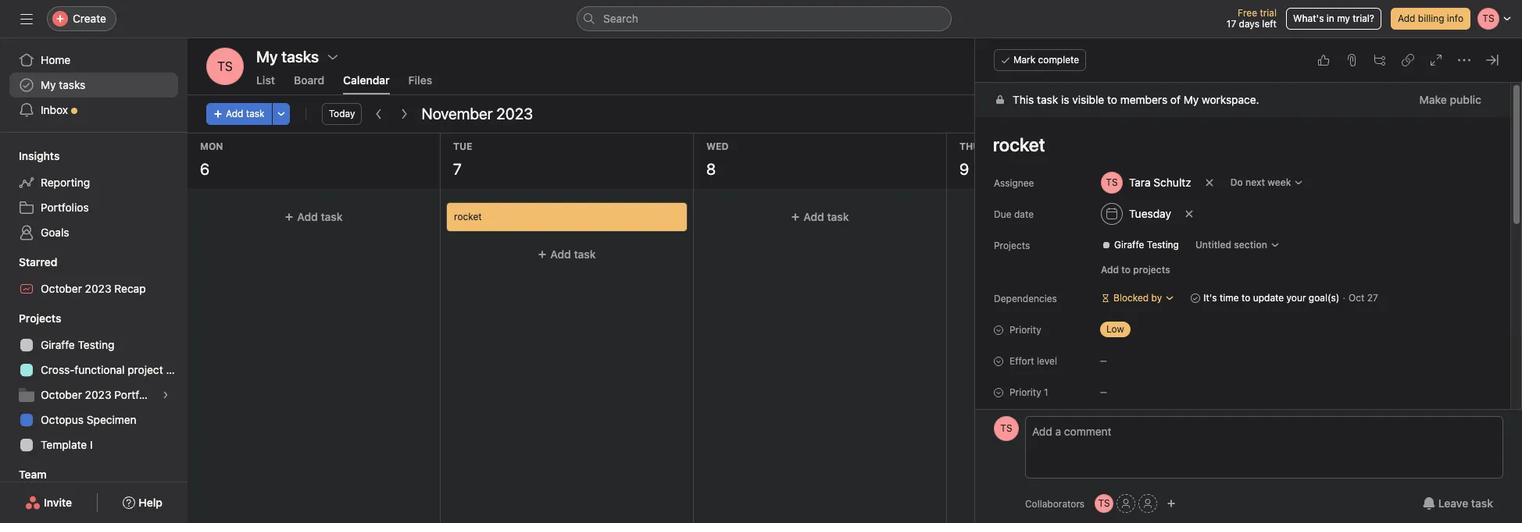 Task type: describe. For each thing, give the bounding box(es) containing it.
giraffe inside projects element
[[41, 338, 75, 352]]

schultz
[[1154, 176, 1192, 189]]

team
[[19, 468, 47, 482]]

october 2023 portfolio
[[41, 388, 157, 402]]

search list box
[[577, 6, 952, 31]]

portfolios
[[41, 201, 89, 214]]

list
[[256, 73, 275, 87]]

attachments: add a file to this task, rocket image
[[1346, 54, 1359, 66]]

create
[[73, 12, 106, 25]]

6
[[200, 160, 210, 178]]

blocked
[[1114, 292, 1149, 304]]

it's time to update your goal(s)
[[1204, 292, 1340, 304]]

specimen
[[87, 413, 137, 427]]

your
[[1287, 292, 1307, 304]]

help
[[139, 496, 163, 510]]

2023 for october 2023 recap
[[85, 282, 111, 295]]

mon
[[200, 141, 223, 152]]

reporting
[[41, 176, 90, 189]]

sun
[[1495, 141, 1515, 152]]

make public
[[1420, 93, 1482, 106]]

today
[[329, 108, 355, 120]]

tue 7
[[453, 141, 473, 178]]

add inside "rocket" dialog
[[1101, 264, 1119, 276]]

close details image
[[1487, 54, 1499, 66]]

2 horizontal spatial ts button
[[1095, 495, 1114, 514]]

next
[[1246, 177, 1266, 188]]

clear due date image
[[1185, 209, 1194, 219]]

projects inside main content
[[994, 240, 1030, 252]]

thu 9
[[960, 141, 981, 178]]

show options image
[[327, 51, 339, 63]]

starred button
[[0, 255, 57, 270]]

giraffe testing link inside main content
[[1096, 238, 1186, 253]]

remove assignee image
[[1205, 178, 1214, 188]]

due date
[[994, 209, 1034, 220]]

inbox link
[[9, 98, 178, 123]]

ts for the middle ts button
[[1001, 423, 1013, 435]]

level
[[1037, 356, 1058, 367]]

1 horizontal spatial ts button
[[994, 417, 1019, 442]]

assignee
[[994, 177, 1034, 189]]

days
[[1239, 18, 1260, 30]]

tuesday button
[[1094, 200, 1179, 228]]

free trial 17 days left
[[1227, 7, 1277, 30]]

giraffe inside "rocket" dialog
[[1115, 239, 1145, 251]]

template i
[[41, 439, 93, 452]]

goals
[[41, 226, 69, 239]]

— for effort level
[[1101, 356, 1108, 366]]

octopus specimen
[[41, 413, 137, 427]]

ts for ts button to the right
[[1099, 498, 1111, 510]]

low button
[[1094, 319, 1188, 341]]

copy task link image
[[1402, 54, 1415, 66]]

files
[[409, 73, 432, 87]]

giraffe testing inside projects element
[[41, 338, 115, 352]]

home
[[41, 53, 71, 66]]

add subtask image
[[1374, 54, 1387, 66]]

mark complete button
[[994, 49, 1087, 71]]

cross-functional project plan link
[[9, 358, 187, 383]]

leave task
[[1439, 497, 1494, 510]]

insights button
[[0, 149, 60, 164]]

full screen image
[[1430, 54, 1443, 66]]

my tasks
[[256, 48, 319, 66]]

2 vertical spatial to
[[1242, 292, 1251, 304]]

priority for priority 1
[[1010, 387, 1042, 399]]

invite
[[44, 496, 72, 510]]

cross-functional project plan
[[41, 363, 187, 377]]

this
[[1013, 93, 1034, 106]]

wed
[[707, 141, 729, 152]]

calendar
[[343, 73, 390, 87]]

add or remove collaborators image
[[1167, 499, 1176, 509]]

public
[[1450, 93, 1482, 106]]

8
[[707, 160, 716, 178]]

do
[[1231, 177, 1243, 188]]

members
[[1121, 93, 1168, 106]]

november 2023
[[422, 105, 533, 123]]

0 likes. click to like this task image
[[1318, 54, 1330, 66]]

add to projects
[[1101, 264, 1171, 276]]

mon 6
[[200, 141, 223, 178]]

trial
[[1260, 7, 1277, 19]]

template i link
[[9, 433, 178, 458]]

mark complete
[[1014, 54, 1080, 66]]

thu
[[960, 141, 981, 152]]

goals link
[[9, 220, 178, 245]]

board
[[294, 73, 325, 87]]

oct 27
[[1349, 292, 1379, 304]]

make public button
[[1410, 86, 1492, 114]]

low
[[1107, 324, 1125, 335]]

free
[[1238, 7, 1258, 19]]

octopus specimen link
[[9, 408, 178, 433]]

— button
[[1094, 350, 1188, 372]]

10
[[1213, 160, 1229, 178]]

collaborators
[[1026, 498, 1085, 510]]

dependencies
[[994, 293, 1057, 305]]

starred element
[[0, 249, 188, 305]]

is
[[1061, 93, 1070, 106]]

list link
[[256, 73, 275, 95]]

my
[[1338, 13, 1351, 24]]

i
[[90, 439, 93, 452]]



Task type: vqa. For each thing, say whether or not it's contained in the screenshot.
Specimen
yes



Task type: locate. For each thing, give the bounding box(es) containing it.
giraffe testing up cross-
[[41, 338, 115, 352]]

insights element
[[0, 142, 188, 249]]

ts left list
[[217, 59, 233, 73]]

1 vertical spatial ts button
[[994, 417, 1019, 442]]

previous week image
[[373, 108, 386, 120]]

0 vertical spatial ts
[[217, 59, 233, 73]]

add
[[1398, 13, 1416, 24], [226, 108, 243, 120], [297, 210, 318, 224], [804, 210, 825, 224], [1057, 210, 1078, 224], [551, 248, 571, 261], [1101, 264, 1119, 276]]

to right time
[[1242, 292, 1251, 304]]

october 2023 recap
[[41, 282, 146, 295]]

2 october from the top
[[41, 388, 82, 402]]

main content
[[976, 83, 1511, 524]]

october for october 2023 portfolio
[[41, 388, 82, 402]]

trial?
[[1353, 13, 1375, 24]]

next week image
[[398, 108, 411, 120]]

left
[[1263, 18, 1277, 30]]

0 horizontal spatial testing
[[78, 338, 115, 352]]

17
[[1227, 18, 1237, 30]]

search
[[603, 12, 639, 25]]

0 vertical spatial ts button
[[206, 48, 244, 85]]

0 vertical spatial my
[[41, 78, 56, 91]]

0 horizontal spatial to
[[1108, 93, 1118, 106]]

— for priority 1
[[1101, 388, 1108, 397]]

see details, october 2023 portfolio image
[[161, 391, 170, 400]]

october 2023 portfolio link
[[9, 383, 178, 408]]

october up octopus
[[41, 388, 82, 402]]

1 vertical spatial giraffe testing link
[[9, 333, 178, 358]]

visible
[[1073, 93, 1105, 106]]

1 horizontal spatial to
[[1122, 264, 1131, 276]]

goal(s)
[[1309, 292, 1340, 304]]

2 horizontal spatial ts
[[1099, 498, 1111, 510]]

9
[[960, 160, 969, 178]]

priority for priority
[[1010, 324, 1042, 336]]

giraffe testing link up add to projects
[[1096, 238, 1186, 253]]

0 horizontal spatial giraffe testing
[[41, 338, 115, 352]]

giraffe up add to projects
[[1115, 239, 1145, 251]]

hide sidebar image
[[20, 13, 33, 25]]

october 2023 recap link
[[9, 277, 178, 302]]

1 horizontal spatial giraffe testing link
[[1096, 238, 1186, 253]]

0 horizontal spatial ts
[[217, 59, 233, 73]]

giraffe testing link up functional
[[9, 333, 178, 358]]

of
[[1171, 93, 1181, 106]]

more actions for this task image
[[1459, 54, 1471, 66]]

week
[[1268, 177, 1292, 188]]

tue
[[453, 141, 473, 152]]

inbox
[[41, 103, 68, 116]]

1 horizontal spatial projects
[[994, 240, 1030, 252]]

0 vertical spatial priority
[[1010, 324, 1042, 336]]

1 vertical spatial ts
[[1001, 423, 1013, 435]]

main content containing this task is visible to members of my workspace.
[[976, 83, 1511, 524]]

projects inside projects dropdown button
[[19, 312, 61, 325]]

tara
[[1130, 176, 1151, 189]]

priority 1
[[1010, 387, 1049, 399]]

my
[[41, 78, 56, 91], [1184, 93, 1199, 106]]

tara schultz
[[1130, 176, 1192, 189]]

2 vertical spatial 2023
[[85, 388, 111, 402]]

0 vertical spatial testing
[[1147, 239, 1179, 251]]

october
[[41, 282, 82, 295], [41, 388, 82, 402]]

2023 left the recap
[[85, 282, 111, 295]]

plan
[[166, 363, 187, 377]]

1 vertical spatial priority
[[1010, 387, 1042, 399]]

2 — from the top
[[1101, 388, 1108, 397]]

main content inside "rocket" dialog
[[976, 83, 1511, 524]]

due
[[994, 209, 1012, 220]]

oct
[[1349, 292, 1365, 304]]

leave
[[1439, 497, 1469, 510]]

blocked by
[[1114, 292, 1162, 304]]

1 october from the top
[[41, 282, 82, 295]]

mark
[[1014, 54, 1036, 66]]

section
[[1235, 239, 1268, 251]]

priority down dependencies
[[1010, 324, 1042, 336]]

add task button
[[206, 103, 272, 125], [194, 203, 434, 231], [700, 203, 940, 231], [954, 203, 1194, 231], [447, 241, 687, 269]]

1 horizontal spatial giraffe testing
[[1115, 239, 1179, 251]]

2023 right november
[[497, 105, 533, 123]]

add billing info button
[[1391, 8, 1471, 30]]

2023 inside projects element
[[85, 388, 111, 402]]

team button
[[0, 466, 47, 485]]

1 horizontal spatial giraffe
[[1115, 239, 1145, 251]]

october down starred
[[41, 282, 82, 295]]

to
[[1108, 93, 1118, 106], [1122, 264, 1131, 276], [1242, 292, 1251, 304]]

priority left 1
[[1010, 387, 1042, 399]]

0 horizontal spatial giraffe testing link
[[9, 333, 178, 358]]

tara schultz button
[[1094, 169, 1199, 197]]

tasks
[[59, 78, 85, 91]]

october inside starred element
[[41, 282, 82, 295]]

0 vertical spatial to
[[1108, 93, 1118, 106]]

1 vertical spatial projects
[[19, 312, 61, 325]]

projects button
[[0, 311, 61, 327]]

1 horizontal spatial testing
[[1147, 239, 1179, 251]]

1 vertical spatial giraffe testing
[[41, 338, 115, 352]]

home link
[[9, 48, 178, 73]]

portfolios link
[[9, 195, 178, 220]]

do next week
[[1231, 177, 1292, 188]]

my tasks
[[41, 78, 85, 91]]

giraffe testing inside "rocket" dialog
[[1115, 239, 1179, 251]]

template
[[41, 439, 87, 452]]

27
[[1368, 292, 1379, 304]]

ts
[[217, 59, 233, 73], [1001, 423, 1013, 435], [1099, 498, 1111, 510]]

2023 for november 2023
[[497, 105, 533, 123]]

ts for ts button to the top
[[217, 59, 233, 73]]

portfolio
[[114, 388, 157, 402]]

add to projects button
[[1094, 260, 1178, 281]]

untitled section
[[1196, 239, 1268, 251]]

help button
[[113, 489, 173, 517]]

— inside popup button
[[1101, 388, 1108, 397]]

1 priority from the top
[[1010, 324, 1042, 336]]

0 vertical spatial projects
[[994, 240, 1030, 252]]

ts down priority 1 at the right
[[1001, 423, 1013, 435]]

in
[[1327, 13, 1335, 24]]

1 vertical spatial giraffe
[[41, 338, 75, 352]]

add task
[[226, 108, 265, 120], [297, 210, 343, 224], [804, 210, 849, 224], [1057, 210, 1103, 224], [551, 248, 596, 261]]

2 horizontal spatial to
[[1242, 292, 1251, 304]]

0 vertical spatial october
[[41, 282, 82, 295]]

1 — from the top
[[1101, 356, 1108, 366]]

workspace.
[[1202, 93, 1260, 106]]

1 vertical spatial my
[[1184, 93, 1199, 106]]

ts right the collaborators
[[1099, 498, 1111, 510]]

testing up functional
[[78, 338, 115, 352]]

to left projects
[[1122, 264, 1131, 276]]

recap
[[114, 282, 146, 295]]

1 horizontal spatial my
[[1184, 93, 1199, 106]]

to inside button
[[1122, 264, 1131, 276]]

untitled section button
[[1189, 234, 1287, 256]]

what's
[[1294, 13, 1324, 24]]

projects up cross-
[[19, 312, 61, 325]]

1 vertical spatial testing
[[78, 338, 115, 352]]

testing up projects
[[1147, 239, 1179, 251]]

1 vertical spatial —
[[1101, 388, 1108, 397]]

ts button right the collaborators
[[1095, 495, 1114, 514]]

time
[[1220, 292, 1239, 304]]

0 horizontal spatial projects
[[19, 312, 61, 325]]

0 horizontal spatial my
[[41, 78, 56, 91]]

giraffe up cross-
[[41, 338, 75, 352]]

projects down due date
[[994, 240, 1030, 252]]

0 horizontal spatial giraffe
[[41, 338, 75, 352]]

global element
[[0, 38, 188, 132]]

board link
[[294, 73, 325, 95]]

my right of
[[1184, 93, 1199, 106]]

0 vertical spatial —
[[1101, 356, 1108, 366]]

0 vertical spatial giraffe
[[1115, 239, 1145, 251]]

reporting link
[[9, 170, 178, 195]]

tuesday
[[1130, 207, 1172, 220]]

projects element
[[0, 305, 188, 461]]

0 horizontal spatial ts button
[[206, 48, 244, 85]]

ts button left list
[[206, 48, 244, 85]]

0 vertical spatial 2023
[[497, 105, 533, 123]]

— down low
[[1101, 356, 1108, 366]]

my left tasks
[[41, 78, 56, 91]]

my inside global element
[[41, 78, 56, 91]]

—
[[1101, 356, 1108, 366], [1101, 388, 1108, 397]]

2023 down cross-functional project plan link
[[85, 388, 111, 402]]

1 vertical spatial october
[[41, 388, 82, 402]]

testing inside "rocket" dialog
[[1147, 239, 1179, 251]]

giraffe testing up projects
[[1115, 239, 1179, 251]]

october for october 2023 recap
[[41, 282, 82, 295]]

files link
[[409, 73, 432, 95]]

complete
[[1038, 54, 1080, 66]]

0 vertical spatial giraffe testing
[[1115, 239, 1179, 251]]

more actions image
[[276, 109, 286, 119]]

2 vertical spatial ts
[[1099, 498, 1111, 510]]

12
[[1495, 160, 1510, 178]]

today button
[[322, 103, 362, 125]]

1 vertical spatial to
[[1122, 264, 1131, 276]]

make
[[1420, 93, 1448, 106]]

leave task button
[[1413, 490, 1504, 518]]

october inside projects element
[[41, 388, 82, 402]]

search button
[[577, 6, 952, 31]]

— down — dropdown button
[[1101, 388, 1108, 397]]

wed 8
[[707, 141, 729, 178]]

my inside main content
[[1184, 93, 1199, 106]]

date
[[1015, 209, 1034, 220]]

blocked by button
[[1094, 288, 1182, 310]]

what's in my trial?
[[1294, 13, 1375, 24]]

2 vertical spatial ts button
[[1095, 495, 1114, 514]]

giraffe testing link
[[1096, 238, 1186, 253], [9, 333, 178, 358]]

task inside button
[[1472, 497, 1494, 510]]

effort
[[1010, 356, 1035, 367]]

2 priority from the top
[[1010, 387, 1042, 399]]

calendar link
[[343, 73, 390, 95]]

giraffe testing
[[1115, 239, 1179, 251], [41, 338, 115, 352]]

— button
[[1094, 381, 1188, 403]]

1 horizontal spatial ts
[[1001, 423, 1013, 435]]

rocket dialog
[[976, 38, 1523, 524]]

2023 for october 2023 portfolio
[[85, 388, 111, 402]]

— inside dropdown button
[[1101, 356, 1108, 366]]

ts button down priority 1 at the right
[[994, 417, 1019, 442]]

1 vertical spatial 2023
[[85, 282, 111, 295]]

0 vertical spatial giraffe testing link
[[1096, 238, 1186, 253]]

Task Name text field
[[983, 127, 1492, 163]]

it's
[[1204, 292, 1218, 304]]

to right visible
[[1108, 93, 1118, 106]]

2023 inside starred element
[[85, 282, 111, 295]]

testing inside projects element
[[78, 338, 115, 352]]

create button
[[47, 6, 116, 31]]



